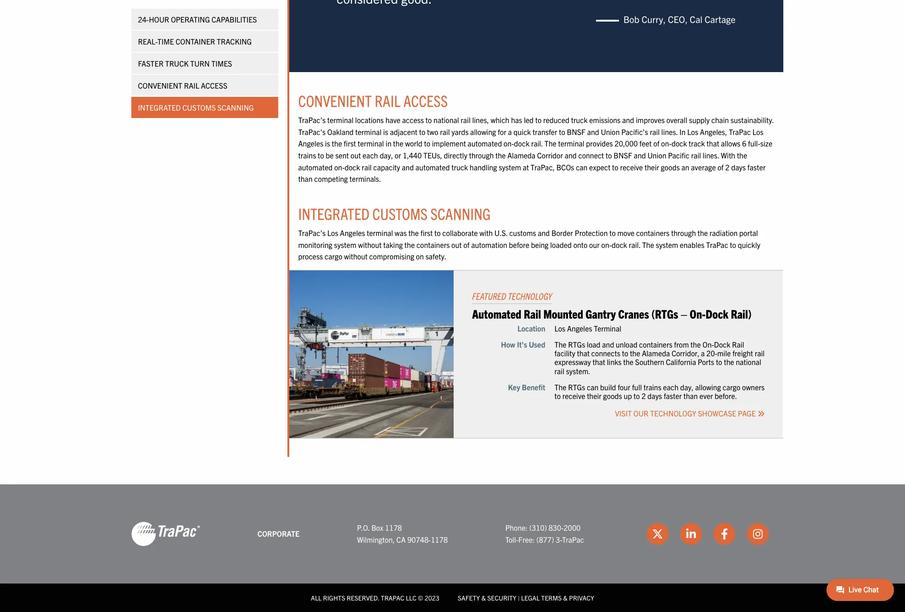 Task type: describe. For each thing, give the bounding box(es) containing it.
1 vertical spatial bnsf
[[614, 151, 632, 160]]

cal
[[690, 14, 703, 25]]

to right ports
[[716, 358, 722, 367]]

on- inside the trapac's los angeles terminal was the first to collaborate with u.s. customs and border protection to move containers through the radiation portal monitoring system without taking the containers out of automation before being loaded onto our on-dock rail. the system enables trapac to quickly process cargo without compromising on safety.
[[602, 240, 612, 249]]

automation
[[471, 240, 507, 249]]

loaded
[[550, 240, 572, 249]]

allows
[[721, 139, 741, 148]]

up
[[624, 391, 632, 401]]

automated
[[472, 306, 522, 321]]

compromising
[[369, 252, 414, 261]]

california
[[666, 358, 696, 367]]

connect
[[579, 151, 604, 160]]

dock inside the rtgs load and unload containers from the on-dock rail facility that connects to the alameda corridor, a 20-mile freight rail expressway that links the southern california ports to the national rail system.
[[714, 340, 731, 349]]

rail inside featured technology automated rail mounted gantry cranes (rtgs – on-dock rail)
[[524, 306, 541, 321]]

than inside the rtgs can build four full trains each day, allowing cargo owners to receive their goods up to 2 days faster than ever before.
[[684, 391, 698, 401]]

operating
[[171, 15, 210, 24]]

0 horizontal spatial 1178
[[385, 523, 402, 532]]

on- down for
[[504, 139, 514, 148]]

technology inside featured technology automated rail mounted gantry cranes (rtgs – on-dock rail)
[[508, 290, 552, 302]]

safety & security link
[[458, 594, 517, 602]]

rail)
[[731, 306, 752, 321]]

trains inside the rtgs can build four full trains each day, allowing cargo owners to receive their goods up to 2 days faster than ever before.
[[644, 383, 662, 392]]

build
[[600, 383, 616, 392]]

2023
[[425, 594, 440, 602]]

locations
[[355, 115, 384, 125]]

los up the full-
[[753, 127, 764, 136]]

0 horizontal spatial integrated
[[138, 103, 181, 113]]

20,000
[[615, 139, 638, 148]]

1 vertical spatial 1178
[[431, 535, 448, 544]]

to right "up"
[[634, 391, 640, 401]]

days inside trapac's terminal locations have access to national rail lines, which has led to reduced truck emissions and improves overall supply chain sustainability. trapac's oakland terminal is adjacent to two rail yards allowing for a quick transfer to bnsf and union pacific's rail lines. in los angeles, trapac los angeles is the first terminal in the world to implement automated on-dock rail. the terminal provides 20,000 feet of on-dock track that allows 6 full-size trains to be sent out each day, or 1,440 teus, directly through the alameda corridor and connect to bnsf and union pacific rail lines. with the automated on-dock rail capacity and automated truck handling system at trapac, bcos can expect to receive their goods an average of 2 days faster than competing terminals.
[[731, 162, 746, 172]]

on- inside the rtgs load and unload containers from the on-dock rail facility that connects to the alameda corridor, a 20-mile freight rail expressway that links the southern california ports to the national rail system.
[[703, 340, 714, 349]]

it's
[[517, 340, 527, 349]]

1 horizontal spatial scanning
[[431, 203, 491, 223]]

quickly
[[738, 240, 761, 249]]

for
[[498, 127, 507, 136]]

|
[[518, 594, 520, 602]]

3-
[[556, 535, 562, 544]]

20-
[[707, 349, 718, 358]]

bcos
[[557, 162, 574, 172]]

before
[[509, 240, 529, 249]]

1 vertical spatial is
[[325, 139, 330, 148]]

toll-
[[505, 535, 519, 544]]

0 horizontal spatial bnsf
[[567, 127, 586, 136]]

out inside trapac's terminal locations have access to national rail lines, which has led to reduced truck emissions and improves overall supply chain sustainability. trapac's oakland terminal is adjacent to two rail yards allowing for a quick transfer to bnsf and union pacific's rail lines. in los angeles, trapac los angeles is the first terminal in the world to implement automated on-dock rail. the terminal provides 20,000 feet of on-dock track that allows 6 full-size trains to be sent out each day, or 1,440 teus, directly through the alameda corridor and connect to bnsf and union pacific rail lines. with the automated on-dock rail capacity and automated truck handling system at trapac, bcos can expect to receive their goods an average of 2 days faster than competing terminals.
[[351, 151, 361, 160]]

phone:
[[505, 523, 528, 532]]

trapac's for convenient rail access
[[298, 115, 326, 125]]

all
[[311, 594, 322, 602]]

llc
[[406, 594, 417, 602]]

of inside the trapac's los angeles terminal was the first to collaborate with u.s. customs and border protection to move containers through the radiation portal monitoring system without taking the containers out of automation before being loaded onto our on-dock rail. the system enables trapac to quickly process cargo without compromising on safety.
[[464, 240, 470, 249]]

convenient rail access inside convenient rail access link
[[138, 81, 227, 90]]

oakland
[[327, 127, 354, 136]]

mounted
[[544, 306, 583, 321]]

being
[[531, 240, 549, 249]]

rail right two
[[440, 127, 450, 136]]

capacity
[[373, 162, 400, 172]]

wilmington,
[[357, 535, 395, 544]]

and down the 1,440
[[402, 162, 414, 172]]

rail down improves
[[650, 127, 660, 136]]

1 horizontal spatial is
[[383, 127, 388, 136]]

24-hour operating capabilities
[[138, 15, 257, 24]]

rail down track
[[691, 151, 701, 160]]

on- down 'sent'
[[334, 162, 345, 172]]

on
[[416, 252, 424, 261]]

1 horizontal spatial automated
[[416, 162, 450, 172]]

2 inside the rtgs can build four full trains each day, allowing cargo owners to receive their goods up to 2 days faster than ever before.
[[642, 391, 646, 401]]

(877)
[[537, 535, 554, 544]]

move
[[618, 228, 635, 237]]

time
[[157, 37, 174, 46]]

1 horizontal spatial convenient rail access
[[298, 90, 448, 110]]

curry,
[[642, 14, 666, 25]]

rights
[[323, 594, 345, 602]]

how it's used
[[501, 340, 545, 349]]

receive inside trapac's terminal locations have access to national rail lines, which has led to reduced truck emissions and improves overall supply chain sustainability. trapac's oakland terminal is adjacent to two rail yards allowing for a quick transfer to bnsf and union pacific's rail lines. in los angeles, trapac los angeles is the first terminal in the world to implement automated on-dock rail. the terminal provides 20,000 feet of on-dock track that allows 6 full-size trains to be sent out each day, or 1,440 teus, directly through the alameda corridor and connect to bnsf and union pacific rail lines. with the automated on-dock rail capacity and automated truck handling system at trapac, bcos can expect to receive their goods an average of 2 days faster than competing terminals.
[[620, 162, 643, 172]]

2 inside trapac's terminal locations have access to national rail lines, which has led to reduced truck emissions and improves overall supply chain sustainability. trapac's oakland terminal is adjacent to two rail yards allowing for a quick transfer to bnsf and union pacific's rail lines. in los angeles, trapac los angeles is the first terminal in the world to implement automated on-dock rail. the terminal provides 20,000 feet of on-dock track that allows 6 full-size trains to be sent out each day, or 1,440 teus, directly through the alameda corridor and connect to bnsf and union pacific rail lines. with the automated on-dock rail capacity and automated truck handling system at trapac, bcos can expect to receive their goods an average of 2 days faster than competing terminals.
[[726, 162, 730, 172]]

or
[[395, 151, 401, 160]]

safety & security | legal terms & privacy
[[458, 594, 594, 602]]

cargo inside the trapac's los angeles terminal was the first to collaborate with u.s. customs and border protection to move containers through the radiation portal monitoring system without taking the containers out of automation before being loaded onto our on-dock rail. the system enables trapac to quickly process cargo without compromising on safety.
[[325, 252, 342, 261]]

handling
[[470, 162, 497, 172]]

2 horizontal spatial automated
[[468, 139, 502, 148]]

terminal down locations
[[355, 127, 382, 136]]

and inside the rtgs load and unload containers from the on-dock rail facility that connects to the alameda corridor, a 20-mile freight rail expressway that links the southern california ports to the national rail system.
[[602, 340, 614, 349]]

our
[[589, 240, 600, 249]]

0 vertical spatial union
[[601, 127, 620, 136]]

1,440
[[403, 151, 422, 160]]

their inside trapac's terminal locations have access to national rail lines, which has led to reduced truck emissions and improves overall supply chain sustainability. trapac's oakland terminal is adjacent to two rail yards allowing for a quick transfer to bnsf and union pacific's rail lines. in los angeles, trapac los angeles is the first terminal in the world to implement automated on-dock rail. the terminal provides 20,000 feet of on-dock track that allows 6 full-size trains to be sent out each day, or 1,440 teus, directly through the alameda corridor and connect to bnsf and union pacific rail lines. with the automated on-dock rail capacity and automated truck handling system at trapac, bcos can expect to receive their goods an average of 2 days faster than competing terminals.
[[645, 162, 659, 172]]

1 vertical spatial lines.
[[703, 151, 719, 160]]

rail up yards
[[461, 115, 471, 125]]

national inside trapac's terminal locations have access to national rail lines, which has led to reduced truck emissions and improves overall supply chain sustainability. trapac's oakland terminal is adjacent to two rail yards allowing for a quick transfer to bnsf and union pacific's rail lines. in los angeles, trapac los angeles is the first terminal in the world to implement automated on-dock rail. the terminal provides 20,000 feet of on-dock track that allows 6 full-size trains to be sent out each day, or 1,440 teus, directly through the alameda corridor and connect to bnsf and union pacific rail lines. with the automated on-dock rail capacity and automated truck handling system at trapac, bcos can expect to receive their goods an average of 2 days faster than competing terminals.
[[434, 115, 459, 125]]

pacific's
[[622, 127, 648, 136]]

national inside the rtgs load and unload containers from the on-dock rail facility that connects to the alameda corridor, a 20-mile freight rail expressway that links the southern california ports to the national rail system.
[[736, 358, 762, 367]]

system inside trapac's terminal locations have access to national rail lines, which has led to reduced truck emissions and improves overall supply chain sustainability. trapac's oakland terminal is adjacent to two rail yards allowing for a quick transfer to bnsf and union pacific's rail lines. in los angeles, trapac los angeles is the first terminal in the world to implement automated on-dock rail. the terminal provides 20,000 feet of on-dock track that allows 6 full-size trains to be sent out each day, or 1,440 teus, directly through the alameda corridor and connect to bnsf and union pacific rail lines. with the automated on-dock rail capacity and automated truck handling system at trapac, bcos can expect to receive their goods an average of 2 days faster than competing terminals.
[[499, 162, 521, 172]]

0 vertical spatial lines.
[[662, 127, 678, 136]]

feet
[[640, 139, 652, 148]]

location
[[518, 324, 545, 333]]

process
[[298, 252, 323, 261]]

trapac's for integrated customs scanning
[[298, 228, 326, 237]]

to up two
[[426, 115, 432, 125]]

each inside trapac's terminal locations have access to national rail lines, which has led to reduced truck emissions and improves overall supply chain sustainability. trapac's oakland terminal is adjacent to two rail yards allowing for a quick transfer to bnsf and union pacific's rail lines. in los angeles, trapac los angeles is the first terminal in the world to implement automated on-dock rail. the terminal provides 20,000 feet of on-dock track that allows 6 full-size trains to be sent out each day, or 1,440 teus, directly through the alameda corridor and connect to bnsf and union pacific rail lines. with the automated on-dock rail capacity and automated truck handling system at trapac, bcos can expect to receive their goods an average of 2 days faster than competing terminals.
[[363, 151, 378, 160]]

improves
[[636, 115, 665, 125]]

allowing inside trapac's terminal locations have access to national rail lines, which has led to reduced truck emissions and improves overall supply chain sustainability. trapac's oakland terminal is adjacent to two rail yards allowing for a quick transfer to bnsf and union pacific's rail lines. in los angeles, trapac los angeles is the first terminal in the world to implement automated on-dock rail. the terminal provides 20,000 feet of on-dock track that allows 6 full-size trains to be sent out each day, or 1,440 teus, directly through the alameda corridor and connect to bnsf and union pacific rail lines. with the automated on-dock rail capacity and automated truck handling system at trapac, bcos can expect to receive their goods an average of 2 days faster than competing terminals.
[[470, 127, 496, 136]]

©
[[418, 594, 423, 602]]

be
[[326, 151, 334, 160]]

0 horizontal spatial automated
[[298, 162, 333, 172]]

mile
[[718, 349, 731, 358]]

the inside the rtgs can build four full trains each day, allowing cargo owners to receive their goods up to 2 days faster than ever before.
[[555, 383, 567, 392]]

rail. inside trapac's terminal locations have access to national rail lines, which has led to reduced truck emissions and improves overall supply chain sustainability. trapac's oakland terminal is adjacent to two rail yards allowing for a quick transfer to bnsf and union pacific's rail lines. in los angeles, trapac los angeles is the first terminal in the world to implement automated on-dock rail. the terminal provides 20,000 feet of on-dock track that allows 6 full-size trains to be sent out each day, or 1,440 teus, directly through the alameda corridor and connect to bnsf and union pacific rail lines. with the automated on-dock rail capacity and automated truck handling system at trapac, bcos can expect to receive their goods an average of 2 days faster than competing terminals.
[[531, 139, 543, 148]]

2 horizontal spatial of
[[718, 162, 724, 172]]

customs
[[509, 228, 536, 237]]

to left two
[[419, 127, 426, 136]]

trapac's terminal locations have access to national rail lines, which has led to reduced truck emissions and improves overall supply chain sustainability. trapac's oakland terminal is adjacent to two rail yards allowing for a quick transfer to bnsf and union pacific's rail lines. in los angeles, trapac los angeles is the first terminal in the world to implement automated on-dock rail. the terminal provides 20,000 feet of on-dock track that allows 6 full-size trains to be sent out each day, or 1,440 teus, directly through the alameda corridor and connect to bnsf and union pacific rail lines. with the automated on-dock rail capacity and automated truck handling system at trapac, bcos can expect to receive their goods an average of 2 days faster than competing terminals.
[[298, 115, 774, 183]]

and down feet
[[634, 151, 646, 160]]

visit
[[615, 409, 632, 418]]

24-
[[138, 15, 149, 24]]

los right in
[[688, 127, 699, 136]]

to right the links
[[622, 349, 628, 358]]

faster inside the rtgs can build four full trains each day, allowing cargo owners to receive their goods up to 2 days faster than ever before.
[[664, 391, 682, 401]]

rail inside convenient rail access link
[[184, 81, 199, 90]]

have
[[386, 115, 401, 125]]

to right benefit
[[555, 391, 561, 401]]

1 vertical spatial containers
[[417, 240, 450, 249]]

0 horizontal spatial system
[[334, 240, 356, 249]]

out inside the trapac's los angeles terminal was the first to collaborate with u.s. customs and border protection to move containers through the radiation portal monitoring system without taking the containers out of automation before being loaded onto our on-dock rail. the system enables trapac to quickly process cargo without compromising on safety.
[[452, 240, 462, 249]]

visit our technology showcase page
[[615, 409, 758, 418]]

angeles inside trapac's terminal locations have access to national rail lines, which has led to reduced truck emissions and improves overall supply chain sustainability. trapac's oakland terminal is adjacent to two rail yards allowing for a quick transfer to bnsf and union pacific's rail lines. in los angeles, trapac los angeles is the first terminal in the world to implement automated on-dock rail. the terminal provides 20,000 feet of on-dock track that allows 6 full-size trains to be sent out each day, or 1,440 teus, directly through the alameda corridor and connect to bnsf and union pacific rail lines. with the automated on-dock rail capacity and automated truck handling system at trapac, bcos can expect to receive their goods an average of 2 days faster than competing terminals.
[[298, 139, 323, 148]]

pacific
[[668, 151, 690, 160]]

yards
[[452, 127, 469, 136]]

1 horizontal spatial convenient
[[298, 90, 372, 110]]

terminal inside the trapac's los angeles terminal was the first to collaborate with u.s. customs and border protection to move containers through the radiation portal monitoring system without taking the containers out of automation before being loaded onto our on-dock rail. the system enables trapac to quickly process cargo without compromising on safety.
[[367, 228, 393, 237]]

real-time container tracking link
[[131, 31, 278, 52]]

2 trapac's from the top
[[298, 127, 326, 136]]

to down reduced in the top of the page
[[559, 127, 565, 136]]

0 vertical spatial containers
[[636, 228, 670, 237]]

phone: (310) 830-2000 toll-free: (877) 3-trapac
[[505, 523, 584, 544]]

terminal up oakland
[[327, 115, 354, 125]]

1 vertical spatial integrated customs scanning
[[298, 203, 491, 223]]

rail up terminals. at left top
[[362, 162, 372, 172]]

through inside trapac's terminal locations have access to national rail lines, which has led to reduced truck emissions and improves overall supply chain sustainability. trapac's oakland terminal is adjacent to two rail yards allowing for a quick transfer to bnsf and union pacific's rail lines. in los angeles, trapac los angeles is the first terminal in the world to implement automated on-dock rail. the terminal provides 20,000 feet of on-dock track that allows 6 full-size trains to be sent out each day, or 1,440 teus, directly through the alameda corridor and connect to bnsf and union pacific rail lines. with the automated on-dock rail capacity and automated truck handling system at trapac, bcos can expect to receive their goods an average of 2 days faster than competing terminals.
[[469, 151, 494, 160]]

emissions
[[589, 115, 621, 125]]

rail inside the rtgs load and unload containers from the on-dock rail facility that connects to the alameda corridor, a 20-mile freight rail expressway that links the southern california ports to the national rail system.
[[732, 340, 744, 349]]

the rtgs can build four full trains each day, allowing cargo owners to receive their goods up to 2 days faster than ever before.
[[555, 383, 765, 401]]

1 vertical spatial technology
[[650, 409, 696, 418]]

rail down the facility at the right bottom of page
[[555, 366, 565, 376]]

rtgs for load
[[568, 340, 585, 349]]

terminal left in
[[358, 139, 384, 148]]

integrated customs scanning inside the integrated customs scanning link
[[138, 103, 254, 113]]

first inside trapac's terminal locations have access to national rail lines, which has led to reduced truck emissions and improves overall supply chain sustainability. trapac's oakland terminal is adjacent to two rail yards allowing for a quick transfer to bnsf and union pacific's rail lines. in los angeles, trapac los angeles is the first terminal in the world to implement automated on-dock rail. the terminal provides 20,000 feet of on-dock track that allows 6 full-size trains to be sent out each day, or 1,440 teus, directly through the alameda corridor and connect to bnsf and union pacific rail lines. with the automated on-dock rail capacity and automated truck handling system at trapac, bcos can expect to receive their goods an average of 2 days faster than competing terminals.
[[344, 139, 356, 148]]

supply
[[689, 115, 710, 125]]

rail right freight
[[755, 349, 765, 358]]

facility
[[555, 349, 576, 358]]

two
[[427, 127, 438, 136]]

box
[[371, 523, 383, 532]]

their inside the rtgs can build four full trains each day, allowing cargo owners to receive their goods up to 2 days faster than ever before.
[[587, 391, 602, 401]]

key benefit
[[508, 383, 545, 392]]

the rtgs load and unload containers from the on-dock rail facility that connects to the alameda corridor, a 20-mile freight rail expressway that links the southern california ports to the national rail system.
[[555, 340, 765, 376]]

first inside the trapac's los angeles terminal was the first to collaborate with u.s. customs and border protection to move containers through the radiation portal monitoring system without taking the containers out of automation before being loaded onto our on-dock rail. the system enables trapac to quickly process cargo without compromising on safety.
[[421, 228, 433, 237]]

used
[[529, 340, 545, 349]]

to up expect
[[606, 151, 612, 160]]

real-
[[138, 37, 157, 46]]

legal terms & privacy link
[[521, 594, 594, 602]]

2 horizontal spatial system
[[656, 240, 678, 249]]

featured technology automated rail mounted gantry cranes (rtgs – on-dock rail)
[[472, 290, 752, 321]]

transfer
[[533, 127, 557, 136]]

to left move
[[610, 228, 616, 237]]

sustainability.
[[731, 115, 774, 125]]

corporate
[[258, 529, 300, 538]]

showcase
[[698, 409, 737, 418]]

ever
[[700, 391, 713, 401]]

1 & from the left
[[482, 594, 486, 602]]

2 vertical spatial angeles
[[567, 324, 592, 333]]

a inside trapac's terminal locations have access to national rail lines, which has led to reduced truck emissions and improves overall supply chain sustainability. trapac's oakland terminal is adjacent to two rail yards allowing for a quick transfer to bnsf and union pacific's rail lines. in los angeles, trapac los angeles is the first terminal in the world to implement automated on-dock rail. the terminal provides 20,000 feet of on-dock track that allows 6 full-size trains to be sent out each day, or 1,440 teus, directly through the alameda corridor and connect to bnsf and union pacific rail lines. with the automated on-dock rail capacity and automated truck handling system at trapac, bcos can expect to receive their goods an average of 2 days faster than competing terminals.
[[508, 127, 512, 136]]

and up provides
[[587, 127, 599, 136]]

dock up pacific
[[672, 139, 687, 148]]

track
[[689, 139, 705, 148]]

dock down 'sent'
[[345, 162, 360, 172]]

in
[[680, 127, 686, 136]]

1 vertical spatial truck
[[452, 162, 468, 172]]



Task type: locate. For each thing, give the bounding box(es) containing it.
trapac down radiation
[[706, 240, 728, 249]]

faster up visit our technology showcase page
[[664, 391, 682, 401]]

containers up 'southern'
[[639, 340, 673, 349]]

1 vertical spatial their
[[587, 391, 602, 401]]

alameda
[[508, 151, 536, 160], [642, 349, 670, 358]]

than left competing
[[298, 174, 313, 183]]

1 trapac's from the top
[[298, 115, 326, 125]]

1 vertical spatial of
[[718, 162, 724, 172]]

a
[[508, 127, 512, 136], [701, 349, 705, 358]]

page
[[738, 409, 756, 418]]

1 vertical spatial customs
[[373, 203, 428, 223]]

0 horizontal spatial union
[[601, 127, 620, 136]]

rail down the faster truck turn times
[[184, 81, 199, 90]]

real-time container tracking
[[138, 37, 252, 46]]

1 vertical spatial on-
[[703, 340, 714, 349]]

0 vertical spatial first
[[344, 139, 356, 148]]

1 horizontal spatial receive
[[620, 162, 643, 172]]

day, inside trapac's terminal locations have access to national rail lines, which has led to reduced truck emissions and improves overall supply chain sustainability. trapac's oakland terminal is adjacent to two rail yards allowing for a quick transfer to bnsf and union pacific's rail lines. in los angeles, trapac los angeles is the first terminal in the world to implement automated on-dock rail. the terminal provides 20,000 feet of on-dock track that allows 6 full-size trains to be sent out each day, or 1,440 teus, directly through the alameda corridor and connect to bnsf and union pacific rail lines. with the automated on-dock rail capacity and automated truck handling system at trapac, bcos can expect to receive their goods an average of 2 days faster than competing terminals.
[[380, 151, 393, 160]]

dock
[[514, 139, 530, 148], [672, 139, 687, 148], [345, 162, 360, 172], [612, 240, 627, 249]]

faster truck turn times
[[138, 59, 232, 68]]

1 horizontal spatial first
[[421, 228, 433, 237]]

union down emissions
[[601, 127, 620, 136]]

1 vertical spatial day,
[[680, 383, 694, 392]]

of down with
[[718, 162, 724, 172]]

technology up location
[[508, 290, 552, 302]]

rail. down move
[[629, 240, 641, 249]]

0 horizontal spatial day,
[[380, 151, 393, 160]]

0 vertical spatial a
[[508, 127, 512, 136]]

1 horizontal spatial their
[[645, 162, 659, 172]]

los angeles terminal
[[555, 324, 622, 333]]

1 horizontal spatial day,
[[680, 383, 694, 392]]

0 vertical spatial dock
[[706, 306, 729, 321]]

is
[[383, 127, 388, 136], [325, 139, 330, 148]]

receive
[[620, 162, 643, 172], [563, 391, 585, 401]]

competing
[[314, 174, 348, 183]]

days right full
[[648, 391, 662, 401]]

1 vertical spatial trains
[[644, 383, 662, 392]]

expect
[[589, 162, 611, 172]]

1 horizontal spatial system
[[499, 162, 521, 172]]

featured
[[472, 290, 506, 302]]

union down feet
[[648, 151, 667, 160]]

system left enables
[[656, 240, 678, 249]]

containers up the safety.
[[417, 240, 450, 249]]

dock inside the trapac's los angeles terminal was the first to collaborate with u.s. customs and border protection to move containers through the radiation portal monitoring system without taking the containers out of automation before being loaded onto our on-dock rail. the system enables trapac to quickly process cargo without compromising on safety.
[[612, 240, 627, 249]]

each
[[363, 151, 378, 160], [663, 383, 679, 392]]

onto
[[574, 240, 588, 249]]

1 vertical spatial allowing
[[695, 383, 721, 392]]

is up be
[[325, 139, 330, 148]]

alameda inside trapac's terminal locations have access to national rail lines, which has led to reduced truck emissions and improves overall supply chain sustainability. trapac's oakland terminal is adjacent to two rail yards allowing for a quick transfer to bnsf and union pacific's rail lines. in los angeles, trapac los angeles is the first terminal in the world to implement automated on-dock rail. the terminal provides 20,000 feet of on-dock track that allows 6 full-size trains to be sent out each day, or 1,440 teus, directly through the alameda corridor and connect to bnsf and union pacific rail lines. with the automated on-dock rail capacity and automated truck handling system at trapac, bcos can expect to receive their goods an average of 2 days faster than competing terminals.
[[508, 151, 536, 160]]

and right the load at the right
[[602, 340, 614, 349]]

to left collaborate
[[435, 228, 441, 237]]

1 horizontal spatial trains
[[644, 383, 662, 392]]

rtgs
[[568, 340, 585, 349], [568, 383, 585, 392]]

of down collaborate
[[464, 240, 470, 249]]

trapac inside phone: (310) 830-2000 toll-free: (877) 3-trapac
[[562, 535, 584, 544]]

world
[[405, 139, 423, 148]]

1 rtgs from the top
[[568, 340, 585, 349]]

0 horizontal spatial customs
[[182, 103, 216, 113]]

to down two
[[424, 139, 430, 148]]

benefit
[[522, 383, 545, 392]]

rail up 'have'
[[375, 90, 401, 110]]

0 horizontal spatial through
[[469, 151, 494, 160]]

solid image
[[758, 410, 765, 418]]

1 vertical spatial than
[[684, 391, 698, 401]]

can inside trapac's terminal locations have access to national rail lines, which has led to reduced truck emissions and improves overall supply chain sustainability. trapac's oakland terminal is adjacent to two rail yards allowing for a quick transfer to bnsf and union pacific's rail lines. in los angeles, trapac los angeles is the first terminal in the world to implement automated on-dock rail. the terminal provides 20,000 feet of on-dock track that allows 6 full-size trains to be sent out each day, or 1,440 teus, directly through the alameda corridor and connect to bnsf and union pacific rail lines. with the automated on-dock rail capacity and automated truck handling system at trapac, bcos can expect to receive their goods an average of 2 days faster than competing terminals.
[[576, 162, 588, 172]]

receive down 20,000
[[620, 162, 643, 172]]

0 horizontal spatial rail.
[[531, 139, 543, 148]]

average
[[691, 162, 716, 172]]

p.o.
[[357, 523, 370, 532]]

1178
[[385, 523, 402, 532], [431, 535, 448, 544]]

full
[[632, 383, 642, 392]]

1 vertical spatial out
[[452, 240, 462, 249]]

national
[[434, 115, 459, 125], [736, 358, 762, 367]]

0 horizontal spatial &
[[482, 594, 486, 602]]

0 vertical spatial alameda
[[508, 151, 536, 160]]

each up capacity
[[363, 151, 378, 160]]

the inside trapac's terminal locations have access to national rail lines, which has led to reduced truck emissions and improves overall supply chain sustainability. trapac's oakland terminal is adjacent to two rail yards allowing for a quick transfer to bnsf and union pacific's rail lines. in los angeles, trapac los angeles is the first terminal in the world to implement automated on-dock rail. the terminal provides 20,000 feet of on-dock track that allows 6 full-size trains to be sent out each day, or 1,440 teus, directly through the alameda corridor and connect to bnsf and union pacific rail lines. with the automated on-dock rail capacity and automated truck handling system at trapac, bcos can expect to receive their goods an average of 2 days faster than competing terminals.
[[545, 139, 557, 148]]

radiation
[[710, 228, 738, 237]]

2 right "up"
[[642, 391, 646, 401]]

1178 right ca
[[431, 535, 448, 544]]

1 vertical spatial integrated
[[298, 203, 370, 223]]

0 horizontal spatial truck
[[452, 162, 468, 172]]

los inside the trapac's los angeles terminal was the first to collaborate with u.s. customs and border protection to move containers through the radiation portal monitoring system without taking the containers out of automation before being loaded onto our on-dock rail. the system enables trapac to quickly process cargo without compromising on safety.
[[327, 228, 338, 237]]

1 horizontal spatial rail.
[[629, 240, 641, 249]]

convenient inside convenient rail access link
[[138, 81, 182, 90]]

on- up pacific
[[661, 139, 672, 148]]

load
[[587, 340, 601, 349]]

90748-
[[408, 535, 431, 544]]

on- inside featured technology automated rail mounted gantry cranes (rtgs – on-dock rail)
[[690, 306, 706, 321]]

1 horizontal spatial of
[[654, 139, 660, 148]]

cargo inside the rtgs can build four full trains each day, allowing cargo owners to receive their goods up to 2 days faster than ever before.
[[723, 383, 741, 392]]

0 vertical spatial trains
[[298, 151, 316, 160]]

than left ever at the right bottom of the page
[[684, 391, 698, 401]]

2
[[726, 162, 730, 172], [642, 391, 646, 401]]

1 vertical spatial cargo
[[723, 383, 741, 392]]

their down feet
[[645, 162, 659, 172]]

convenient
[[138, 81, 182, 90], [298, 90, 372, 110]]

implement
[[432, 139, 466, 148]]

0 vertical spatial technology
[[508, 290, 552, 302]]

1 vertical spatial faster
[[664, 391, 682, 401]]

customs up was
[[373, 203, 428, 223]]

receive down system.
[[563, 391, 585, 401]]

of right feet
[[654, 139, 660, 148]]

allowing down ports
[[695, 383, 721, 392]]

gantry
[[586, 306, 616, 321]]

on- up ports
[[703, 340, 714, 349]]

can
[[576, 162, 588, 172], [587, 383, 599, 392]]

1 vertical spatial a
[[701, 349, 705, 358]]

led
[[524, 115, 534, 125]]

access
[[201, 81, 227, 90], [404, 90, 448, 110]]

trapac inside trapac's terminal locations have access to national rail lines, which has led to reduced truck emissions and improves overall supply chain sustainability. trapac's oakland terminal is adjacent to two rail yards allowing for a quick transfer to bnsf and union pacific's rail lines. in los angeles, trapac los angeles is the first terminal in the world to implement automated on-dock rail. the terminal provides 20,000 feet of on-dock track that allows 6 full-size trains to be sent out each day, or 1,440 teus, directly through the alameda corridor and connect to bnsf and union pacific rail lines. with the automated on-dock rail capacity and automated truck handling system at trapac, bcos can expect to receive their goods an average of 2 days faster than competing terminals.
[[729, 127, 751, 136]]

capabilities
[[212, 15, 257, 24]]

1 vertical spatial each
[[663, 383, 679, 392]]

can inside the rtgs can build four full trains each day, allowing cargo owners to receive their goods up to 2 days faster than ever before.
[[587, 383, 599, 392]]

1 vertical spatial through
[[671, 228, 696, 237]]

convenient rail access up locations
[[298, 90, 448, 110]]

scanning
[[218, 103, 254, 113], [431, 203, 491, 223]]

allowing inside the rtgs can build four full trains each day, allowing cargo owners to receive their goods up to 2 days faster than ever before.
[[695, 383, 721, 392]]

border
[[552, 228, 573, 237]]

1 vertical spatial trapac
[[706, 240, 728, 249]]

four
[[618, 383, 631, 392]]

0 vertical spatial days
[[731, 162, 746, 172]]

0 vertical spatial without
[[358, 240, 382, 249]]

that up system.
[[577, 349, 590, 358]]

full-
[[748, 139, 761, 148]]

trapac inside the trapac's los angeles terminal was the first to collaborate with u.s. customs and border protection to move containers through the radiation portal monitoring system without taking the containers out of automation before being loaded onto our on-dock rail. the system enables trapac to quickly process cargo without compromising on safety.
[[706, 240, 728, 249]]

1 horizontal spatial cargo
[[723, 383, 741, 392]]

out right 'sent'
[[351, 151, 361, 160]]

and inside the trapac's los angeles terminal was the first to collaborate with u.s. customs and border protection to move containers through the radiation portal monitoring system without taking the containers out of automation before being loaded onto our on-dock rail. the system enables trapac to quickly process cargo without compromising on safety.
[[538, 228, 550, 237]]

goods inside the rtgs can build four full trains each day, allowing cargo owners to receive their goods up to 2 days faster than ever before.
[[603, 391, 622, 401]]

chain
[[712, 115, 729, 125]]

times
[[211, 59, 232, 68]]

trains left be
[[298, 151, 316, 160]]

containers
[[636, 228, 670, 237], [417, 240, 450, 249], [639, 340, 673, 349]]

and up "bcos"
[[565, 151, 577, 160]]

0 horizontal spatial that
[[577, 349, 590, 358]]

0 vertical spatial through
[[469, 151, 494, 160]]

0 vertical spatial faster
[[748, 162, 766, 172]]

truck down directly
[[452, 162, 468, 172]]

to left be
[[318, 151, 324, 160]]

0 horizontal spatial allowing
[[470, 127, 496, 136]]

convenient rail access down the faster truck turn times
[[138, 81, 227, 90]]

to right led
[[535, 115, 542, 125]]

without left taking
[[358, 240, 382, 249]]

each down the california
[[663, 383, 679, 392]]

trapac
[[381, 594, 404, 602]]

technology
[[508, 290, 552, 302], [650, 409, 696, 418]]

2 & from the left
[[563, 594, 568, 602]]

lines,
[[472, 115, 489, 125]]

access up access
[[404, 90, 448, 110]]

0 vertical spatial out
[[351, 151, 361, 160]]

footer containing p.o. box 1178
[[0, 485, 905, 612]]

0 vertical spatial scanning
[[218, 103, 254, 113]]

convenient up oakland
[[298, 90, 372, 110]]

rtgs inside the rtgs load and unload containers from the on-dock rail facility that connects to the alameda corridor, a 20-mile freight rail expressway that links the southern california ports to the national rail system.
[[568, 340, 585, 349]]

1 vertical spatial trapac's
[[298, 127, 326, 136]]

and up pacific's
[[622, 115, 634, 125]]

terminal up connect
[[558, 139, 585, 148]]

to right expect
[[612, 162, 619, 172]]

unload
[[616, 340, 638, 349]]

2 vertical spatial containers
[[639, 340, 673, 349]]

0 vertical spatial trapac
[[729, 127, 751, 136]]

their down system.
[[587, 391, 602, 401]]

2 vertical spatial trapac
[[562, 535, 584, 544]]

terminal up taking
[[367, 228, 393, 237]]

0 horizontal spatial receive
[[563, 391, 585, 401]]

0 vertical spatial is
[[383, 127, 388, 136]]

containers right move
[[636, 228, 670, 237]]

rtgs for can
[[568, 383, 585, 392]]

day, left or
[[380, 151, 393, 160]]

1 horizontal spatial truck
[[571, 115, 588, 125]]

the left enables
[[642, 240, 654, 249]]

how
[[501, 340, 515, 349]]

our
[[634, 409, 649, 418]]

corporate image
[[131, 521, 200, 547]]

angeles inside the trapac's los angeles terminal was the first to collaborate with u.s. customs and border protection to move containers through the radiation portal monitoring system without taking the containers out of automation before being loaded onto our on-dock rail. the system enables trapac to quickly process cargo without compromising on safety.
[[340, 228, 365, 237]]

2 rtgs from the top
[[568, 383, 585, 392]]

0 vertical spatial receive
[[620, 162, 643, 172]]

0 vertical spatial rail.
[[531, 139, 543, 148]]

national up owners
[[736, 358, 762, 367]]

ceo,
[[668, 14, 688, 25]]

dock left rail)
[[706, 306, 729, 321]]

terminal
[[327, 115, 354, 125], [355, 127, 382, 136], [358, 139, 384, 148], [558, 139, 585, 148], [367, 228, 393, 237]]

0 horizontal spatial angeles
[[298, 139, 323, 148]]

than inside trapac's terminal locations have access to national rail lines, which has led to reduced truck emissions and improves overall supply chain sustainability. trapac's oakland terminal is adjacent to two rail yards allowing for a quick transfer to bnsf and union pacific's rail lines. in los angeles, trapac los angeles is the first terminal in the world to implement automated on-dock rail. the terminal provides 20,000 feet of on-dock track that allows 6 full-size trains to be sent out each day, or 1,440 teus, directly through the alameda corridor and connect to bnsf and union pacific rail lines. with the automated on-dock rail capacity and automated truck handling system at trapac, bcos can expect to receive their goods an average of 2 days faster than competing terminals.
[[298, 174, 313, 183]]

footer
[[0, 485, 905, 612]]

protection
[[575, 228, 608, 237]]

trains right full
[[644, 383, 662, 392]]

on- right –
[[690, 306, 706, 321]]

los up 'monitoring'
[[327, 228, 338, 237]]

1 horizontal spatial 1178
[[431, 535, 448, 544]]

out
[[351, 151, 361, 160], [452, 240, 462, 249]]

sent
[[335, 151, 349, 160]]

1 horizontal spatial integrated customs scanning
[[298, 203, 491, 223]]

goods inside trapac's terminal locations have access to national rail lines, which has led to reduced truck emissions and improves overall supply chain sustainability. trapac's oakland terminal is adjacent to two rail yards allowing for a quick transfer to bnsf and union pacific's rail lines. in los angeles, trapac los angeles is the first terminal in the world to implement automated on-dock rail. the terminal provides 20,000 feet of on-dock track that allows 6 full-size trains to be sent out each day, or 1,440 teus, directly through the alameda corridor and connect to bnsf and union pacific rail lines. with the automated on-dock rail capacity and automated truck handling system at trapac, bcos can expect to receive their goods an average of 2 days faster than competing terminals.
[[661, 162, 680, 172]]

1 vertical spatial 2
[[642, 391, 646, 401]]

containers inside the rtgs load and unload containers from the on-dock rail facility that connects to the alameda corridor, a 20-mile freight rail expressway that links the southern california ports to the national rail system.
[[639, 340, 673, 349]]

alameda inside the rtgs load and unload containers from the on-dock rail facility that connects to the alameda corridor, a 20-mile freight rail expressway that links the southern california ports to the national rail system.
[[642, 349, 670, 358]]

0 horizontal spatial scanning
[[218, 103, 254, 113]]

national up two
[[434, 115, 459, 125]]

1178 up ca
[[385, 523, 402, 532]]

rail
[[461, 115, 471, 125], [440, 127, 450, 136], [650, 127, 660, 136], [691, 151, 701, 160], [362, 162, 372, 172], [755, 349, 765, 358], [555, 366, 565, 376]]

0 horizontal spatial convenient rail access
[[138, 81, 227, 90]]

the up expressway
[[555, 340, 567, 349]]

1 vertical spatial dock
[[714, 340, 731, 349]]

automated down teus,
[[416, 162, 450, 172]]

a right for
[[508, 127, 512, 136]]

2 horizontal spatial that
[[707, 139, 720, 148]]

days inside the rtgs can build four full trains each day, allowing cargo owners to receive their goods up to 2 days faster than ever before.
[[648, 391, 662, 401]]

ports
[[698, 358, 714, 367]]

reduced
[[543, 115, 570, 125]]

3 trapac's from the top
[[298, 228, 326, 237]]

0 horizontal spatial access
[[201, 81, 227, 90]]

through up handling
[[469, 151, 494, 160]]

the down system.
[[555, 383, 567, 392]]

goods left "up"
[[603, 391, 622, 401]]

automated
[[468, 139, 502, 148], [298, 162, 333, 172], [416, 162, 450, 172]]

1 horizontal spatial that
[[593, 358, 605, 367]]

provides
[[586, 139, 613, 148]]

1 horizontal spatial 2
[[726, 162, 730, 172]]

turn
[[190, 59, 210, 68]]

alameda left from
[[642, 349, 670, 358]]

corridor,
[[672, 349, 700, 358]]

1 horizontal spatial union
[[648, 151, 667, 160]]

first
[[344, 139, 356, 148], [421, 228, 433, 237]]

faster
[[748, 162, 766, 172], [664, 391, 682, 401]]

customs down convenient rail access link
[[182, 103, 216, 113]]

1 horizontal spatial technology
[[650, 409, 696, 418]]

rail. inside the trapac's los angeles terminal was the first to collaborate with u.s. customs and border protection to move containers through the radiation portal monitoring system without taking the containers out of automation before being loaded onto our on-dock rail. the system enables trapac to quickly process cargo without compromising on safety.
[[629, 240, 641, 249]]

0 vertical spatial their
[[645, 162, 659, 172]]

los down mounted on the right
[[555, 324, 566, 333]]

1 vertical spatial days
[[648, 391, 662, 401]]

lines.
[[662, 127, 678, 136], [703, 151, 719, 160]]

1 horizontal spatial access
[[404, 90, 448, 110]]

1 horizontal spatial customs
[[373, 203, 428, 223]]

day, left ever at the right bottom of the page
[[680, 383, 694, 392]]

0 vertical spatial bnsf
[[567, 127, 586, 136]]

through up enables
[[671, 228, 696, 237]]

alameda up at
[[508, 151, 536, 160]]

faster inside trapac's terminal locations have access to national rail lines, which has led to reduced truck emissions and improves overall supply chain sustainability. trapac's oakland terminal is adjacent to two rail yards allowing for a quick transfer to bnsf and union pacific's rail lines. in los angeles, trapac los angeles is the first terminal in the world to implement automated on-dock rail. the terminal provides 20,000 feet of on-dock track that allows 6 full-size trains to be sent out each day, or 1,440 teus, directly through the alameda corridor and connect to bnsf and union pacific rail lines. with the automated on-dock rail capacity and automated truck handling system at trapac, bcos can expect to receive their goods an average of 2 days faster than competing terminals.
[[748, 162, 766, 172]]

trains inside trapac's terminal locations have access to national rail lines, which has led to reduced truck emissions and improves overall supply chain sustainability. trapac's oakland terminal is adjacent to two rail yards allowing for a quick transfer to bnsf and union pacific's rail lines. in los angeles, trapac los angeles is the first terminal in the world to implement automated on-dock rail. the terminal provides 20,000 feet of on-dock track that allows 6 full-size trains to be sent out each day, or 1,440 teus, directly through the alameda corridor and connect to bnsf and union pacific rail lines. with the automated on-dock rail capacity and automated truck handling system at trapac, bcos can expect to receive their goods an average of 2 days faster than competing terminals.
[[298, 151, 316, 160]]

&
[[482, 594, 486, 602], [563, 594, 568, 602]]

dock down move
[[612, 240, 627, 249]]

rtgs inside the rtgs can build four full trains each day, allowing cargo owners to receive their goods up to 2 days faster than ever before.
[[568, 383, 585, 392]]

dock down quick on the right top of the page
[[514, 139, 530, 148]]

830-
[[549, 523, 564, 532]]

through inside the trapac's los angeles terminal was the first to collaborate with u.s. customs and border protection to move containers through the radiation portal monitoring system without taking the containers out of automation before being loaded onto our on-dock rail. the system enables trapac to quickly process cargo without compromising on safety.
[[671, 228, 696, 237]]

was
[[395, 228, 407, 237]]

0 vertical spatial of
[[654, 139, 660, 148]]

freight
[[733, 349, 753, 358]]

0 horizontal spatial trains
[[298, 151, 316, 160]]

integrated customs scanning up was
[[298, 203, 491, 223]]

system left at
[[499, 162, 521, 172]]

monitoring
[[298, 240, 332, 249]]

0 vertical spatial goods
[[661, 162, 680, 172]]

visit our technology showcase page link
[[615, 409, 765, 418]]

u.s.
[[495, 228, 508, 237]]

terms
[[541, 594, 562, 602]]

teus,
[[424, 151, 442, 160]]

0 vertical spatial can
[[576, 162, 588, 172]]

out down collaborate
[[452, 240, 462, 249]]

0 horizontal spatial their
[[587, 391, 602, 401]]

a inside the rtgs load and unload containers from the on-dock rail facility that connects to the alameda corridor, a 20-mile freight rail expressway that links the southern california ports to the national rail system.
[[701, 349, 705, 358]]

0 horizontal spatial alameda
[[508, 151, 536, 160]]

0 vertical spatial day,
[[380, 151, 393, 160]]

day, inside the rtgs can build four full trains each day, allowing cargo owners to receive their goods up to 2 days faster than ever before.
[[680, 383, 694, 392]]

faster down the full-
[[748, 162, 766, 172]]

1 horizontal spatial angeles
[[340, 228, 365, 237]]

technology down the rtgs can build four full trains each day, allowing cargo owners to receive their goods up to 2 days faster than ever before. at bottom
[[650, 409, 696, 418]]

corridor
[[537, 151, 563, 160]]

the inside the trapac's los angeles terminal was the first to collaborate with u.s. customs and border protection to move containers through the radiation portal monitoring system without taking the containers out of automation before being loaded onto our on-dock rail. the system enables trapac to quickly process cargo without compromising on safety.
[[642, 240, 654, 249]]

safety
[[458, 594, 480, 602]]

automated down for
[[468, 139, 502, 148]]

security
[[487, 594, 517, 602]]

1 vertical spatial scanning
[[431, 203, 491, 223]]

receive inside the rtgs can build four full trains each day, allowing cargo owners to receive their goods up to 2 days faster than ever before.
[[563, 391, 585, 401]]

access down times
[[201, 81, 227, 90]]

24-hour operating capabilities link
[[131, 9, 278, 30]]

0 vertical spatial angeles
[[298, 139, 323, 148]]

1 horizontal spatial &
[[563, 594, 568, 602]]

trapac's inside the trapac's los angeles terminal was the first to collaborate with u.s. customs and border protection to move containers through the radiation portal monitoring system without taking the containers out of automation before being loaded onto our on-dock rail. the system enables trapac to quickly process cargo without compromising on safety.
[[298, 228, 326, 237]]

trapac's
[[298, 115, 326, 125], [298, 127, 326, 136], [298, 228, 326, 237]]

(rtgs
[[652, 306, 678, 321]]

days
[[731, 162, 746, 172], [648, 391, 662, 401]]

legal
[[521, 594, 540, 602]]

portal
[[740, 228, 758, 237]]

dock inside featured technology automated rail mounted gantry cranes (rtgs – on-dock rail)
[[706, 306, 729, 321]]

trapac down '2000'
[[562, 535, 584, 544]]

integrated customs scanning down convenient rail access link
[[138, 103, 254, 113]]

2 horizontal spatial trapac
[[729, 127, 751, 136]]

rtgs left the load at the right
[[568, 340, 585, 349]]

expressway
[[555, 358, 591, 367]]

goods down pacific
[[661, 162, 680, 172]]

p.o. box 1178 wilmington, ca 90748-1178
[[357, 523, 448, 544]]

from
[[674, 340, 689, 349]]

to down radiation
[[730, 240, 736, 249]]

1 vertical spatial rtgs
[[568, 383, 585, 392]]

1 horizontal spatial integrated
[[298, 203, 370, 223]]

that inside trapac's terminal locations have access to national rail lines, which has led to reduced truck emissions and improves overall supply chain sustainability. trapac's oakland terminal is adjacent to two rail yards allowing for a quick transfer to bnsf and union pacific's rail lines. in los angeles, trapac los angeles is the first terminal in the world to implement automated on-dock rail. the terminal provides 20,000 feet of on-dock track that allows 6 full-size trains to be sent out each day, or 1,440 teus, directly through the alameda corridor and connect to bnsf and union pacific rail lines. with the automated on-dock rail capacity and automated truck handling system at trapac, bcos can expect to receive their goods an average of 2 days faster than competing terminals.
[[707, 139, 720, 148]]

days down with
[[731, 162, 746, 172]]

each inside the rtgs can build four full trains each day, allowing cargo owners to receive their goods up to 2 days faster than ever before.
[[663, 383, 679, 392]]

1 horizontal spatial a
[[701, 349, 705, 358]]

0 horizontal spatial integrated customs scanning
[[138, 103, 254, 113]]

0 vertical spatial customs
[[182, 103, 216, 113]]

1 vertical spatial without
[[344, 252, 368, 261]]

the inside the rtgs load and unload containers from the on-dock rail facility that connects to the alameda corridor, a 20-mile freight rail expressway that links the southern california ports to the national rail system.
[[555, 340, 567, 349]]

0 vertical spatial than
[[298, 174, 313, 183]]

2 horizontal spatial angeles
[[567, 324, 592, 333]]

1 horizontal spatial trapac
[[706, 240, 728, 249]]

cartage
[[705, 14, 736, 25]]



Task type: vqa. For each thing, say whether or not it's contained in the screenshot.
the right GOODS
yes



